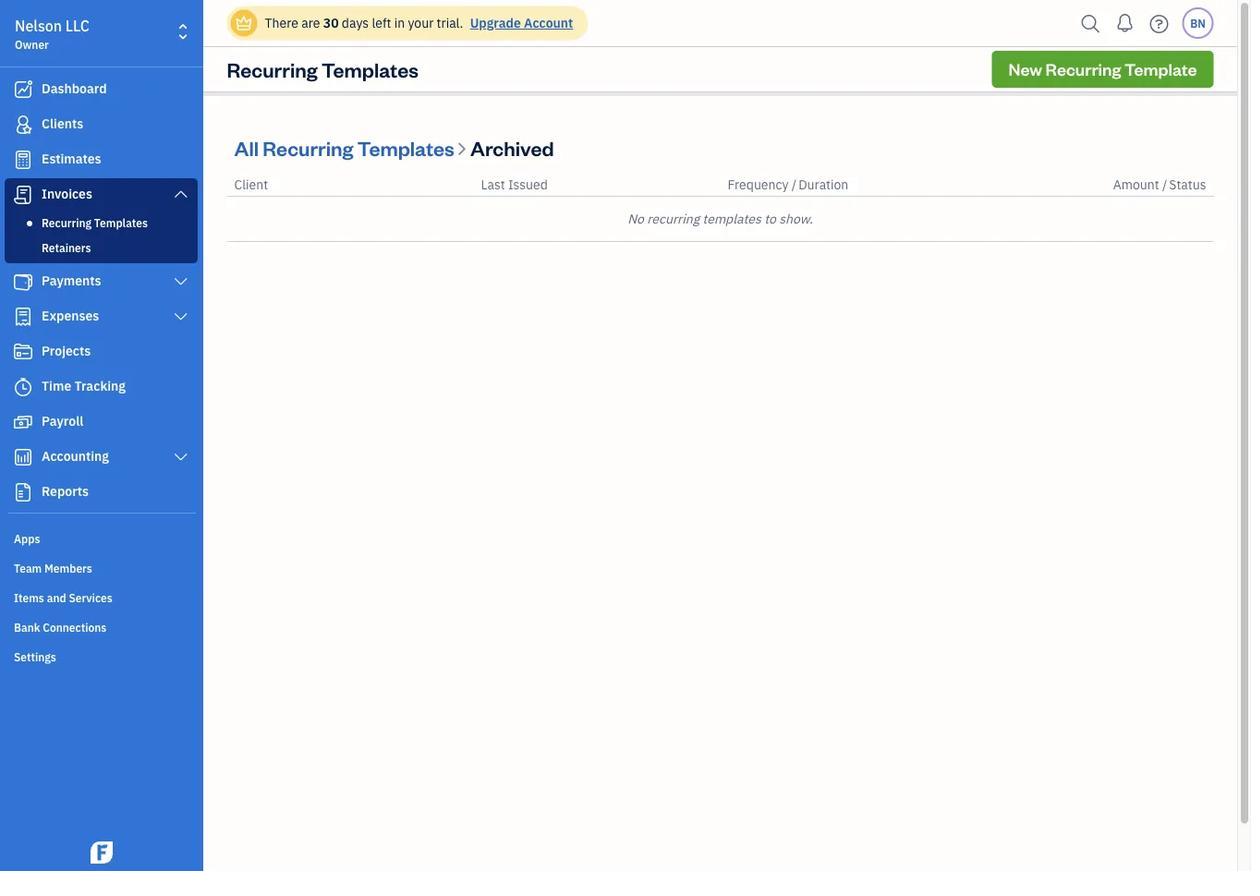Task type: vqa. For each thing, say whether or not it's contained in the screenshot.
the "…"
no



Task type: describe. For each thing, give the bounding box(es) containing it.
left
[[372, 14, 391, 31]]

search image
[[1076, 10, 1106, 37]]

timer image
[[12, 378, 34, 396]]

no
[[628, 210, 644, 227]]

freshbooks image
[[87, 842, 116, 864]]

status
[[1169, 176, 1206, 193]]

new recurring template link
[[992, 51, 1214, 88]]

team members
[[14, 561, 92, 576]]

are
[[301, 14, 320, 31]]

all
[[234, 134, 259, 161]]

invoices link
[[5, 178, 198, 212]]

items and services link
[[5, 583, 198, 611]]

your
[[408, 14, 434, 31]]

retainers link
[[8, 237, 194, 259]]

/ for status
[[1162, 176, 1167, 193]]

owner
[[15, 37, 49, 52]]

nelson llc owner
[[15, 16, 90, 52]]

trial.
[[437, 14, 463, 31]]

chevron large down image for payments
[[172, 274, 189, 289]]

recurring
[[647, 210, 700, 227]]

chevron large down image
[[172, 187, 189, 201]]

all recurring templates link
[[234, 134, 458, 161]]

and
[[47, 590, 66, 605]]

chevron large down image for expenses
[[172, 310, 189, 324]]

0 vertical spatial templates
[[322, 56, 419, 82]]

1 vertical spatial templates
[[357, 134, 454, 161]]

/ for duration
[[792, 176, 797, 193]]

templates inside recurring templates link
[[94, 215, 148, 230]]

go to help image
[[1144, 10, 1174, 37]]

frequency link
[[728, 176, 792, 193]]

status link
[[1169, 176, 1206, 193]]

main element
[[0, 0, 249, 871]]

expenses
[[42, 307, 99, 324]]

there
[[265, 14, 298, 31]]

payments
[[42, 272, 101, 289]]

new recurring template
[[1009, 58, 1197, 80]]

members
[[44, 561, 92, 576]]

nelson
[[15, 16, 62, 36]]

days
[[342, 14, 369, 31]]

apps link
[[5, 524, 198, 552]]

recurring down there
[[227, 56, 318, 82]]

bank connections link
[[5, 613, 198, 640]]

chevron large down image for accounting
[[172, 450, 189, 465]]

payroll link
[[5, 406, 198, 439]]

templates
[[703, 210, 761, 227]]

client link
[[234, 176, 268, 193]]

retainers
[[42, 240, 91, 255]]

dashboard
[[42, 80, 107, 97]]

money image
[[12, 413, 34, 432]]

amount
[[1113, 176, 1159, 193]]

template
[[1125, 58, 1197, 80]]

apps
[[14, 531, 40, 546]]

to
[[764, 210, 776, 227]]

crown image
[[234, 13, 254, 33]]

payment image
[[12, 273, 34, 291]]

invoices
[[42, 185, 92, 202]]

bank connections
[[14, 620, 107, 635]]

items
[[14, 590, 44, 605]]

estimates
[[42, 150, 101, 167]]

no recurring templates to show.
[[628, 210, 813, 227]]

bn
[[1190, 16, 1206, 30]]

accounting
[[42, 448, 109, 465]]



Task type: locate. For each thing, give the bounding box(es) containing it.
last
[[481, 176, 505, 193]]

1 chevron large down image from the top
[[172, 274, 189, 289]]

show.
[[779, 210, 813, 227]]

report image
[[12, 483, 34, 502]]

settings
[[14, 650, 56, 664]]

chevron large down image up projects link
[[172, 310, 189, 324]]

1 vertical spatial recurring templates
[[42, 215, 148, 230]]

duration
[[799, 176, 849, 193]]

client image
[[12, 116, 34, 134]]

dashboard link
[[5, 73, 198, 106]]

llc
[[65, 16, 90, 36]]

last issued link
[[481, 176, 548, 193]]

/ left status link
[[1162, 176, 1167, 193]]

accounting link
[[5, 441, 198, 474]]

chart image
[[12, 448, 34, 467]]

2 chevron large down image from the top
[[172, 310, 189, 324]]

2 vertical spatial chevron large down image
[[172, 450, 189, 465]]

0 horizontal spatial recurring templates
[[42, 215, 148, 230]]

recurring
[[227, 56, 318, 82], [1046, 58, 1121, 80], [263, 134, 353, 161], [42, 215, 92, 230]]

templates
[[322, 56, 419, 82], [357, 134, 454, 161], [94, 215, 148, 230]]

30
[[323, 14, 339, 31]]

client
[[234, 176, 268, 193]]

in
[[394, 14, 405, 31]]

recurring inside recurring templates link
[[42, 215, 92, 230]]

1 / from the left
[[792, 176, 797, 193]]

team members link
[[5, 553, 198, 581]]

settings link
[[5, 642, 198, 670]]

all recurring templates
[[234, 134, 454, 161]]

project image
[[12, 343, 34, 361]]

time tracking link
[[5, 371, 198, 404]]

clients link
[[5, 108, 198, 141]]

recurring templates up "retainers" link
[[42, 215, 148, 230]]

expenses link
[[5, 300, 198, 334]]

invoice image
[[12, 186, 34, 204]]

expense image
[[12, 308, 34, 326]]

chevron large down image
[[172, 274, 189, 289], [172, 310, 189, 324], [172, 450, 189, 465]]

recurring down search image at the right top of page
[[1046, 58, 1121, 80]]

1 horizontal spatial /
[[1162, 176, 1167, 193]]

recurring templates
[[227, 56, 419, 82], [42, 215, 148, 230]]

tracking
[[74, 377, 126, 395]]

recurring inside new recurring template link
[[1046, 58, 1121, 80]]

0 vertical spatial recurring templates
[[227, 56, 419, 82]]

upgrade
[[470, 14, 521, 31]]

amount link
[[1113, 176, 1162, 193]]

upgrade account link
[[466, 14, 573, 31]]

reports link
[[5, 476, 198, 509]]

items and services
[[14, 590, 112, 605]]

duration link
[[799, 176, 849, 193]]

estimates link
[[5, 143, 198, 176]]

archived
[[470, 134, 554, 161]]

team
[[14, 561, 42, 576]]

frequency
[[728, 176, 789, 193]]

recurring right 'all' at top
[[263, 134, 353, 161]]

2 / from the left
[[1162, 176, 1167, 193]]

new
[[1009, 58, 1042, 80]]

3 chevron large down image from the top
[[172, 450, 189, 465]]

projects
[[42, 342, 91, 359]]

estimate image
[[12, 151, 34, 169]]

recurring templates link
[[8, 212, 194, 234]]

amount / status
[[1113, 176, 1206, 193]]

payments link
[[5, 265, 198, 298]]

chevron large down image up reports link
[[172, 450, 189, 465]]

account
[[524, 14, 573, 31]]

notifications image
[[1110, 5, 1140, 42]]

time tracking
[[42, 377, 126, 395]]

dashboard image
[[12, 80, 34, 99]]

connections
[[43, 620, 107, 635]]

projects link
[[5, 335, 198, 369]]

0 vertical spatial chevron large down image
[[172, 274, 189, 289]]

bank
[[14, 620, 40, 635]]

recurring up the retainers
[[42, 215, 92, 230]]

/ left duration link
[[792, 176, 797, 193]]

1 horizontal spatial recurring templates
[[227, 56, 419, 82]]

0 horizontal spatial /
[[792, 176, 797, 193]]

payroll
[[42, 413, 83, 430]]

frequency / duration
[[728, 176, 849, 193]]

reports
[[42, 483, 89, 500]]

issued
[[508, 176, 548, 193]]

clients
[[42, 115, 83, 132]]

1 vertical spatial chevron large down image
[[172, 310, 189, 324]]

recurring templates down 30
[[227, 56, 419, 82]]

services
[[69, 590, 112, 605]]

recurring templates inside main element
[[42, 215, 148, 230]]

last issued
[[481, 176, 548, 193]]

chevron large down image down "retainers" link
[[172, 274, 189, 289]]

/
[[792, 176, 797, 193], [1162, 176, 1167, 193]]

2 vertical spatial templates
[[94, 215, 148, 230]]

there are 30 days left in your trial. upgrade account
[[265, 14, 573, 31]]

time
[[42, 377, 71, 395]]

bn button
[[1182, 7, 1214, 39]]



